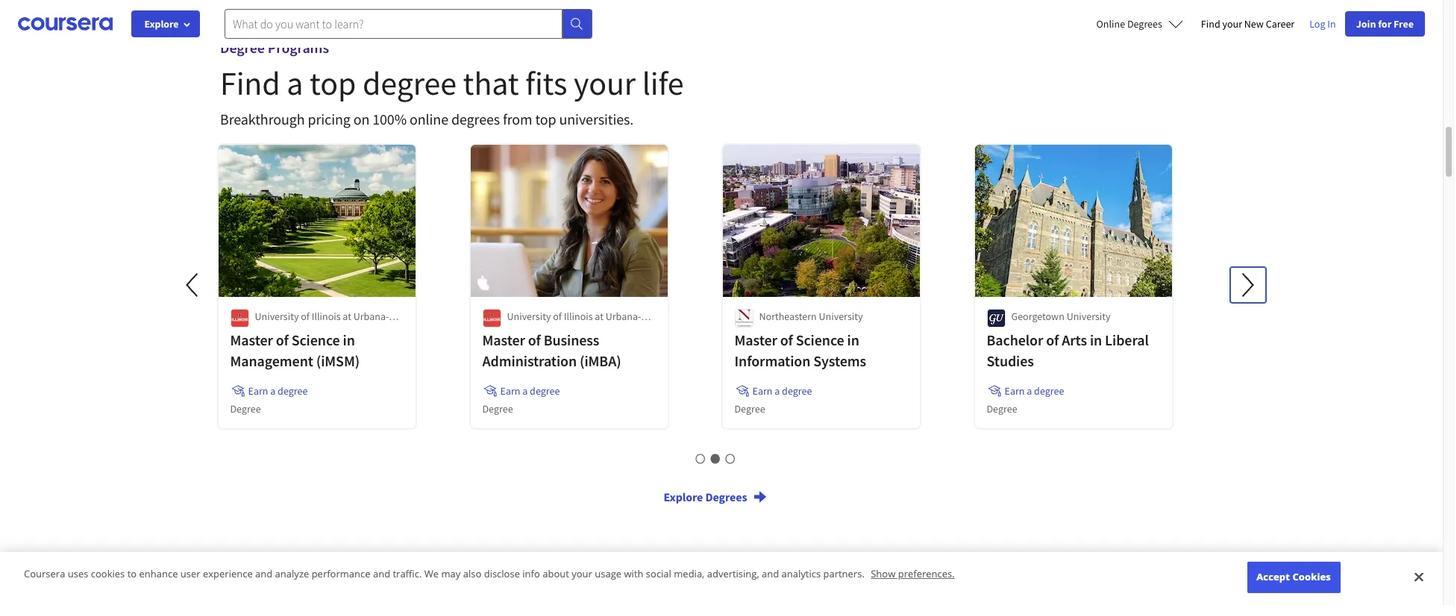 Task type: describe. For each thing, give the bounding box(es) containing it.
uses
[[68, 568, 88, 581]]

1 button
[[694, 449, 709, 469]]

2 button
[[709, 449, 724, 469]]

analyze
[[275, 568, 309, 581]]

online
[[410, 110, 449, 128]]

log in link
[[1301, 15, 1346, 33]]

that
[[463, 63, 519, 104]]

online degrees
[[1097, 17, 1163, 31]]

free
[[1395, 17, 1415, 31]]

earn a degree for master of science in information systems
[[753, 384, 813, 398]]

georgetown university image
[[988, 309, 1006, 328]]

(imsm)
[[317, 352, 360, 370]]

social
[[646, 568, 672, 581]]

career
[[1267, 17, 1295, 31]]

degree inside degree programs find a top degree that fits your life breakthrough pricing on 100% online degrees from top universities.
[[363, 63, 457, 104]]

breakthrough
[[220, 110, 305, 128]]

partners.
[[824, 568, 865, 581]]

in for master of science in management (imsm)
[[343, 331, 356, 349]]

3 button
[[724, 449, 739, 469]]

university of illinois at urbana- champaign for science
[[255, 310, 390, 338]]

degrees
[[452, 110, 500, 128]]

of for georgetown university icon
[[1047, 331, 1060, 349]]

user
[[181, 568, 201, 581]]

join for free
[[1357, 17, 1415, 31]]

online degrees button
[[1085, 7, 1196, 40]]

champaign for business
[[508, 325, 558, 338]]

illinois for business
[[565, 310, 594, 323]]

master of science in information systems
[[735, 331, 867, 370]]

experience
[[203, 568, 253, 581]]

a for master of science in management (imsm)
[[271, 384, 276, 398]]

master of business administration (imba)
[[483, 331, 622, 370]]

degree for master of science in information systems
[[783, 384, 813, 398]]

about
[[543, 568, 569, 581]]

urbana- for master of science in management (imsm)
[[354, 310, 390, 323]]

of for university of illinois at urbana-champaign image
[[529, 331, 541, 349]]

university of illinois at urbana-champaign image
[[231, 309, 249, 328]]

also
[[463, 568, 482, 581]]

administration
[[483, 352, 578, 370]]

illinois for science
[[312, 310, 341, 323]]

media,
[[674, 568, 705, 581]]

info
[[523, 568, 540, 581]]

science for systems
[[797, 331, 845, 349]]

master for master of business administration (imba)
[[483, 331, 526, 349]]

join
[[1357, 17, 1377, 31]]

preferences.
[[899, 568, 955, 581]]

may
[[442, 568, 461, 581]]

master for master of science in information systems
[[735, 331, 778, 349]]

1 and from the left
[[255, 568, 273, 581]]

advertising,
[[707, 568, 760, 581]]

of for university of illinois at urbana-champaign icon
[[276, 331, 289, 349]]

usage
[[595, 568, 622, 581]]

previous slide image
[[175, 267, 211, 303]]

coursera image
[[18, 12, 113, 36]]

on
[[354, 110, 370, 128]]

a for bachelor of arts in liberal studies
[[1028, 384, 1033, 398]]

accept cookies button
[[1248, 562, 1341, 593]]

degree for master of science in management (imsm)
[[231, 402, 261, 416]]

2 and from the left
[[373, 568, 391, 581]]

coursera uses cookies to enhance user experience and analyze performance and traffic. we may also disclose info about your usage with social media, advertising, and analytics partners. show preferences.
[[24, 568, 955, 581]]

at for science
[[343, 310, 352, 323]]

programs
[[268, 38, 329, 57]]

pricing
[[308, 110, 351, 128]]

of up "business"
[[554, 310, 562, 323]]

bachelor of arts in liberal studies
[[988, 331, 1150, 370]]

new
[[1245, 17, 1265, 31]]

universities.
[[560, 110, 634, 128]]

earn a degree for master of science in management (imsm)
[[249, 384, 308, 398]]

degrees for online degrees
[[1128, 17, 1163, 31]]

your inside degree programs find a top degree that fits your life breakthrough pricing on 100% online degrees from top universities.
[[574, 63, 636, 104]]

2
[[713, 451, 720, 467]]

earn for bachelor of arts in liberal studies
[[1006, 384, 1026, 398]]

degree for master of business administration (imba)
[[483, 402, 514, 416]]

100%
[[373, 110, 407, 128]]

log
[[1310, 17, 1326, 31]]

degrees for explore degrees
[[706, 490, 748, 505]]



Task type: vqa. For each thing, say whether or not it's contained in the screenshot.
left save
no



Task type: locate. For each thing, give the bounding box(es) containing it.
degree down management
[[278, 384, 308, 398]]

log in
[[1310, 17, 1337, 31]]

your inside privacy alert dialog
[[572, 568, 593, 581]]

university up systems
[[820, 310, 864, 323]]

of down northeastern
[[781, 331, 794, 349]]

of inside the master of science in management (imsm)
[[276, 331, 289, 349]]

earn down information
[[753, 384, 773, 398]]

4 earn from the left
[[1006, 384, 1026, 398]]

degree
[[363, 63, 457, 104], [278, 384, 308, 398], [530, 384, 561, 398], [783, 384, 813, 398], [1035, 384, 1065, 398]]

find
[[1202, 17, 1221, 31], [220, 63, 280, 104]]

1 horizontal spatial science
[[797, 331, 845, 349]]

0 vertical spatial top
[[310, 63, 356, 104]]

explore for explore
[[144, 17, 179, 31]]

business
[[544, 331, 600, 349]]

find inside degree programs find a top degree that fits your life breakthrough pricing on 100% online degrees from top universities.
[[220, 63, 280, 104]]

liberal
[[1106, 331, 1150, 349]]

1 horizontal spatial explore
[[664, 490, 703, 505]]

your
[[1223, 17, 1243, 31], [574, 63, 636, 104], [572, 568, 593, 581]]

2 in from the left
[[848, 331, 860, 349]]

earn for master of science in information systems
[[753, 384, 773, 398]]

list inside earn your degree carousel element
[[220, 449, 1212, 469]]

in inside 'bachelor of arts in liberal studies'
[[1091, 331, 1103, 349]]

list
[[220, 449, 1212, 469]]

1 horizontal spatial top
[[536, 110, 557, 128]]

2 champaign from the left
[[508, 325, 558, 338]]

illinois up (imsm)
[[312, 310, 341, 323]]

0 horizontal spatial master
[[231, 331, 273, 349]]

university
[[255, 310, 299, 323], [508, 310, 552, 323], [820, 310, 864, 323], [1068, 310, 1112, 323]]

4 earn a degree from the left
[[1006, 384, 1065, 398]]

coursera
[[24, 568, 65, 581]]

at for business
[[596, 310, 604, 323]]

2 university from the left
[[508, 310, 552, 323]]

of up management
[[276, 331, 289, 349]]

earn a degree for bachelor of arts in liberal studies
[[1006, 384, 1065, 398]]

1 horizontal spatial university of illinois at urbana- champaign
[[508, 310, 642, 338]]

0 horizontal spatial explore
[[144, 17, 179, 31]]

0 horizontal spatial university of illinois at urbana- champaign
[[255, 310, 390, 338]]

champaign for science
[[255, 325, 305, 338]]

find left new
[[1202, 17, 1221, 31]]

2 vertical spatial your
[[572, 568, 593, 581]]

online
[[1097, 17, 1126, 31]]

3
[[728, 451, 735, 467]]

1 illinois from the left
[[312, 310, 341, 323]]

2 earn from the left
[[501, 384, 521, 398]]

earn your degree carousel element
[[175, 0, 1267, 554]]

0 horizontal spatial find
[[220, 63, 280, 104]]

explore
[[144, 17, 179, 31], [664, 490, 703, 505]]

with
[[624, 568, 644, 581]]

a for master of business administration (imba)
[[523, 384, 528, 398]]

list containing 1
[[220, 449, 1212, 469]]

urbana- up (imba)
[[606, 310, 642, 323]]

degree down 'bachelor of arts in liberal studies'
[[1035, 384, 1065, 398]]

earn a degree down studies
[[1006, 384, 1065, 398]]

in up (imsm)
[[343, 331, 356, 349]]

earn
[[249, 384, 269, 398], [501, 384, 521, 398], [753, 384, 773, 398], [1006, 384, 1026, 398]]

show
[[871, 568, 896, 581]]

northeastern university
[[760, 310, 864, 323]]

university of illinois at urbana-champaign image
[[483, 309, 502, 328]]

in inside master of science in information systems
[[848, 331, 860, 349]]

1 at from the left
[[343, 310, 352, 323]]

earn down administration
[[501, 384, 521, 398]]

in for master of science in information systems
[[848, 331, 860, 349]]

cookies
[[1293, 571, 1332, 584]]

What do you want to learn? text field
[[225, 9, 563, 39]]

in for bachelor of arts in liberal studies
[[1091, 331, 1103, 349]]

degree for bachelor of arts in liberal studies
[[1035, 384, 1065, 398]]

top up pricing
[[310, 63, 356, 104]]

earn for master of science in management (imsm)
[[249, 384, 269, 398]]

0 horizontal spatial degrees
[[706, 490, 748, 505]]

accept cookies
[[1257, 571, 1332, 584]]

degree down studies
[[988, 402, 1018, 416]]

champaign
[[255, 325, 305, 338], [508, 325, 558, 338]]

a down studies
[[1028, 384, 1033, 398]]

science up (imsm)
[[292, 331, 340, 349]]

of inside master of business administration (imba)
[[529, 331, 541, 349]]

1 horizontal spatial champaign
[[508, 325, 558, 338]]

1 horizontal spatial illinois
[[565, 310, 594, 323]]

0 horizontal spatial illinois
[[312, 310, 341, 323]]

0 horizontal spatial champaign
[[255, 325, 305, 338]]

performance
[[312, 568, 371, 581]]

1
[[698, 451, 705, 467]]

3 earn a degree from the left
[[753, 384, 813, 398]]

degree down administration
[[530, 384, 561, 398]]

northeastern university image
[[735, 309, 754, 328]]

0 horizontal spatial in
[[343, 331, 356, 349]]

0 vertical spatial find
[[1202, 17, 1221, 31]]

1 vertical spatial degrees
[[706, 490, 748, 505]]

science for (imsm)
[[292, 331, 340, 349]]

earn down studies
[[1006, 384, 1026, 398]]

1 vertical spatial find
[[220, 63, 280, 104]]

0 horizontal spatial top
[[310, 63, 356, 104]]

urbana- up (imsm)
[[354, 310, 390, 323]]

illinois
[[312, 310, 341, 323], [565, 310, 594, 323]]

degree left programs
[[220, 38, 265, 57]]

champaign up administration
[[508, 325, 558, 338]]

0 horizontal spatial urbana-
[[354, 310, 390, 323]]

degree for master of science in management (imsm)
[[278, 384, 308, 398]]

1 in from the left
[[343, 331, 356, 349]]

1 earn a degree from the left
[[249, 384, 308, 398]]

lohp - global - s18n (::s18n) carousel element
[[220, 554, 1224, 605]]

privacy alert dialog
[[0, 553, 1444, 605]]

earn a degree down management
[[249, 384, 308, 398]]

2 horizontal spatial in
[[1091, 331, 1103, 349]]

1 vertical spatial your
[[574, 63, 636, 104]]

show preferences. link
[[871, 568, 955, 581]]

a for master of science in information systems
[[775, 384, 781, 398]]

degrees right online
[[1128, 17, 1163, 31]]

1 horizontal spatial urbana-
[[606, 310, 642, 323]]

2 illinois from the left
[[565, 310, 594, 323]]

None search field
[[225, 9, 593, 39]]

enhance
[[139, 568, 178, 581]]

earn a degree for master of business administration (imba)
[[501, 384, 561, 398]]

and left traffic. at the left bottom of the page
[[373, 568, 391, 581]]

1 horizontal spatial master
[[483, 331, 526, 349]]

university right university of illinois at urbana-champaign icon
[[255, 310, 299, 323]]

1 horizontal spatial in
[[848, 331, 860, 349]]

northeastern
[[760, 310, 818, 323]]

of up the master of science in management (imsm)
[[301, 310, 310, 323]]

of
[[301, 310, 310, 323], [554, 310, 562, 323], [276, 331, 289, 349], [529, 331, 541, 349], [781, 331, 794, 349], [1047, 331, 1060, 349]]

of up administration
[[529, 331, 541, 349]]

2 urbana- from the left
[[606, 310, 642, 323]]

1 master from the left
[[231, 331, 273, 349]]

degree down administration
[[483, 402, 514, 416]]

degrees inside earn your degree carousel element
[[706, 490, 748, 505]]

0 vertical spatial your
[[1223, 17, 1243, 31]]

earn for master of business administration (imba)
[[501, 384, 521, 398]]

0 horizontal spatial science
[[292, 331, 340, 349]]

2 horizontal spatial and
[[762, 568, 780, 581]]

degree for bachelor of arts in liberal studies
[[988, 402, 1018, 416]]

1 horizontal spatial degrees
[[1128, 17, 1163, 31]]

in up systems
[[848, 331, 860, 349]]

in right arts at the right bottom of page
[[1091, 331, 1103, 349]]

champaign up management
[[255, 325, 305, 338]]

0 vertical spatial degrees
[[1128, 17, 1163, 31]]

bachelor
[[988, 331, 1044, 349]]

1 vertical spatial explore
[[664, 490, 703, 505]]

life
[[643, 63, 684, 104]]

find your new career link
[[1196, 10, 1301, 37]]

earn a degree down administration
[[501, 384, 561, 398]]

science inside the master of science in management (imsm)
[[292, 331, 340, 349]]

science
[[292, 331, 340, 349], [797, 331, 845, 349]]

a down information
[[775, 384, 781, 398]]

of inside 'bachelor of arts in liberal studies'
[[1047, 331, 1060, 349]]

urbana- for master of business administration (imba)
[[606, 310, 642, 323]]

explore degrees
[[664, 490, 748, 505]]

1 university from the left
[[255, 310, 299, 323]]

university of illinois at urbana- champaign up (imsm)
[[255, 310, 390, 338]]

2 university of illinois at urbana- champaign from the left
[[508, 310, 642, 338]]

(imba)
[[580, 352, 622, 370]]

of for 'northeastern university' image
[[781, 331, 794, 349]]

3 earn from the left
[[753, 384, 773, 398]]

3 and from the left
[[762, 568, 780, 581]]

of inside master of science in information systems
[[781, 331, 794, 349]]

arts
[[1063, 331, 1088, 349]]

a down management
[[271, 384, 276, 398]]

to
[[127, 568, 137, 581]]

at up "business"
[[596, 310, 604, 323]]

illinois up "business"
[[565, 310, 594, 323]]

science down northeastern university
[[797, 331, 845, 349]]

for
[[1379, 17, 1392, 31]]

1 university of illinois at urbana- champaign from the left
[[255, 310, 390, 338]]

degree for master of business administration (imba)
[[530, 384, 561, 398]]

explore degrees link
[[664, 490, 768, 508]]

1 science from the left
[[292, 331, 340, 349]]

earn a degree down information
[[753, 384, 813, 398]]

explore inside popup button
[[144, 17, 179, 31]]

degree up online
[[363, 63, 457, 104]]

degree down management
[[231, 402, 261, 416]]

in
[[1328, 17, 1337, 31]]

master down university of illinois at urbana-champaign icon
[[231, 331, 273, 349]]

fits
[[526, 63, 568, 104]]

1 horizontal spatial at
[[596, 310, 604, 323]]

your up universities.
[[574, 63, 636, 104]]

your left new
[[1223, 17, 1243, 31]]

explore button
[[131, 10, 200, 37]]

0 vertical spatial explore
[[144, 17, 179, 31]]

university up arts at the right bottom of page
[[1068, 310, 1112, 323]]

university of illinois at urbana- champaign up (imba)
[[508, 310, 642, 338]]

university right university of illinois at urbana-champaign image
[[508, 310, 552, 323]]

1 champaign from the left
[[255, 325, 305, 338]]

in
[[343, 331, 356, 349], [848, 331, 860, 349], [1091, 331, 1103, 349]]

we
[[425, 568, 439, 581]]

2 science from the left
[[797, 331, 845, 349]]

next slide image
[[1231, 267, 1267, 303]]

of left arts at the right bottom of page
[[1047, 331, 1060, 349]]

2 at from the left
[[596, 310, 604, 323]]

georgetown university
[[1012, 310, 1112, 323]]

management
[[231, 352, 314, 370]]

find up breakthrough
[[220, 63, 280, 104]]

degrees down 3 button
[[706, 490, 748, 505]]

traffic.
[[393, 568, 422, 581]]

1 horizontal spatial find
[[1202, 17, 1221, 31]]

master inside master of science in information systems
[[735, 331, 778, 349]]

degree programs find a top degree that fits your life breakthrough pricing on 100% online degrees from top universities.
[[220, 38, 684, 128]]

0 horizontal spatial at
[[343, 310, 352, 323]]

master for master of science in management (imsm)
[[231, 331, 273, 349]]

a down administration
[[523, 384, 528, 398]]

from
[[503, 110, 533, 128]]

degree for master of science in information systems
[[735, 402, 766, 416]]

and left "analyze"
[[255, 568, 273, 581]]

a
[[287, 63, 303, 104], [271, 384, 276, 398], [523, 384, 528, 398], [775, 384, 781, 398], [1028, 384, 1033, 398]]

disclose
[[484, 568, 520, 581]]

a inside degree programs find a top degree that fits your life breakthrough pricing on 100% online degrees from top universities.
[[287, 63, 303, 104]]

find your new career
[[1202, 17, 1295, 31]]

cookies
[[91, 568, 125, 581]]

3 in from the left
[[1091, 331, 1103, 349]]

degree down information
[[783, 384, 813, 398]]

1 urbana- from the left
[[354, 310, 390, 323]]

explore for explore degrees
[[664, 490, 703, 505]]

at
[[343, 310, 352, 323], [596, 310, 604, 323]]

accept
[[1257, 571, 1291, 584]]

in inside the master of science in management (imsm)
[[343, 331, 356, 349]]

3 university from the left
[[820, 310, 864, 323]]

master down university of illinois at urbana-champaign image
[[483, 331, 526, 349]]

a down programs
[[287, 63, 303, 104]]

1 earn from the left
[[249, 384, 269, 398]]

at up (imsm)
[[343, 310, 352, 323]]

earn down management
[[249, 384, 269, 398]]

degrees inside dropdown button
[[1128, 17, 1163, 31]]

your right about
[[572, 568, 593, 581]]

degrees
[[1128, 17, 1163, 31], [706, 490, 748, 505]]

georgetown
[[1012, 310, 1066, 323]]

1 vertical spatial top
[[536, 110, 557, 128]]

0 horizontal spatial and
[[255, 568, 273, 581]]

information
[[735, 352, 811, 370]]

analytics
[[782, 568, 821, 581]]

3 master from the left
[[735, 331, 778, 349]]

2 horizontal spatial master
[[735, 331, 778, 349]]

4 university from the left
[[1068, 310, 1112, 323]]

top
[[310, 63, 356, 104], [536, 110, 557, 128]]

master down 'northeastern university' image
[[735, 331, 778, 349]]

studies
[[988, 352, 1035, 370]]

master inside the master of science in management (imsm)
[[231, 331, 273, 349]]

2 master from the left
[[483, 331, 526, 349]]

master of science in management (imsm)
[[231, 331, 360, 370]]

1 horizontal spatial and
[[373, 568, 391, 581]]

2 earn a degree from the left
[[501, 384, 561, 398]]

degree inside degree programs find a top degree that fits your life breakthrough pricing on 100% online degrees from top universities.
[[220, 38, 265, 57]]

degree down information
[[735, 402, 766, 416]]

join for free link
[[1346, 11, 1426, 37]]

university of illinois at urbana- champaign
[[255, 310, 390, 338], [508, 310, 642, 338]]

university of illinois at urbana- champaign for business
[[508, 310, 642, 338]]

science inside master of science in information systems
[[797, 331, 845, 349]]

and left analytics
[[762, 568, 780, 581]]

explore inside earn your degree carousel element
[[664, 490, 703, 505]]

systems
[[814, 352, 867, 370]]

master inside master of business administration (imba)
[[483, 331, 526, 349]]

master
[[231, 331, 273, 349], [483, 331, 526, 349], [735, 331, 778, 349]]

urbana-
[[354, 310, 390, 323], [606, 310, 642, 323]]

top right the "from"
[[536, 110, 557, 128]]

earn a degree
[[249, 384, 308, 398], [501, 384, 561, 398], [753, 384, 813, 398], [1006, 384, 1065, 398]]



